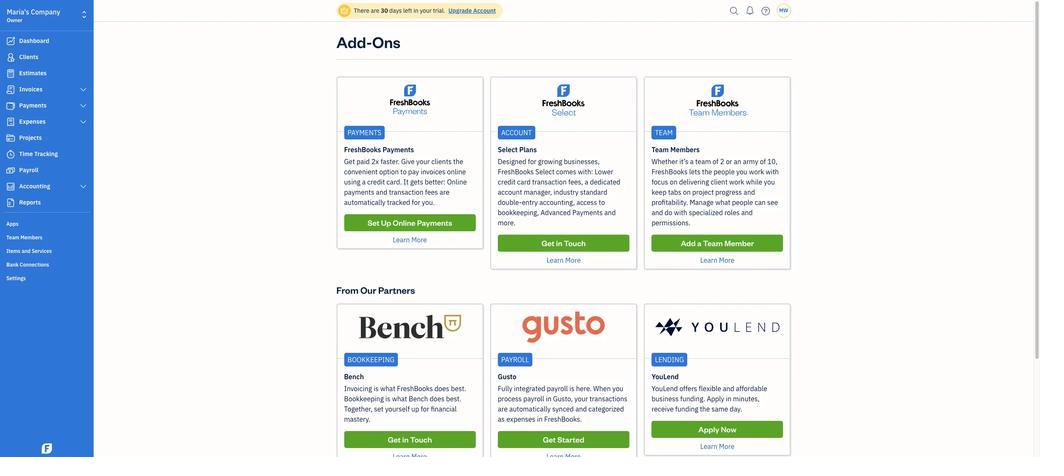 Task type: locate. For each thing, give the bounding box(es) containing it.
go to help image
[[759, 4, 773, 17]]

dashboard image
[[6, 37, 16, 46]]

freshbooks inside select plans designed for growing businesses, freshbooks select comes with: lower credit card transaction fees, a dedicated account manager, industry standard double-entry accounting, access to bookkeeping, advanced payments and more.
[[498, 168, 534, 176]]

designed
[[498, 158, 527, 166]]

freshbooks image
[[40, 444, 54, 454]]

chevron large down image inside accounting link
[[79, 183, 87, 190]]

2 vertical spatial you
[[613, 385, 624, 393]]

freshbooks inside team members whether it's a team of 2 or an army of 10, freshbooks lets the people you work with focus on delivering client work while you keep tabs on project progress and profitability. manage what people can see and do with specialized roles and permissions.
[[652, 168, 688, 176]]

are up as at the bottom left of the page
[[498, 405, 508, 414]]

0 vertical spatial touch
[[564, 238, 586, 248]]

1 horizontal spatial touch
[[564, 238, 586, 248]]

2 horizontal spatial you
[[764, 178, 775, 186]]

0 horizontal spatial get in touch link
[[344, 432, 476, 449]]

0 vertical spatial you
[[737, 168, 748, 176]]

advanced
[[541, 209, 571, 217]]

together,
[[344, 405, 373, 414]]

the up the online
[[453, 158, 463, 166]]

are left 30
[[371, 7, 379, 14]]

members up items and services
[[20, 235, 42, 241]]

a down with:
[[585, 178, 589, 186]]

1 vertical spatial chevron large down image
[[79, 119, 87, 126]]

get in touch down advanced
[[542, 238, 586, 248]]

bookkeeping up invoicing in the bottom of the page
[[348, 356, 395, 364]]

payments down access
[[573, 209, 603, 217]]

1 vertical spatial what
[[380, 385, 396, 393]]

learn for team
[[701, 256, 718, 265]]

your up pay
[[416, 158, 430, 166]]

and down standard
[[605, 209, 616, 217]]

0 vertical spatial bench
[[344, 373, 364, 381]]

payroll link
[[2, 163, 91, 178]]

and inside main element
[[22, 248, 31, 255]]

members inside main element
[[20, 235, 42, 241]]

expenses
[[507, 415, 536, 424]]

chevron large down image down payroll link
[[79, 183, 87, 190]]

touch down advanced
[[564, 238, 586, 248]]

for left "you."
[[412, 198, 420, 207]]

credit inside the freshbooks payments get paid 2x faster. give your clients the convenient option to pay invoices online using a credit card. it gets better: online payments and transaction fees are automatically tracked for you.
[[367, 178, 385, 186]]

1 horizontal spatial bench
[[409, 395, 428, 404]]

is left the here.
[[570, 385, 575, 393]]

reports link
[[2, 195, 91, 211]]

see
[[768, 198, 778, 207]]

to down standard
[[599, 198, 605, 207]]

chevron large down image
[[79, 103, 87, 109], [79, 183, 87, 190]]

invoices
[[421, 168, 446, 176]]

members inside team members whether it's a team of 2 or an army of 10, freshbooks lets the people you work with focus on delivering client work while you keep tabs on project progress and profitability. manage what people can see and do with specialized roles and permissions.
[[671, 146, 700, 154]]

1 vertical spatial to
[[599, 198, 605, 207]]

in up day.
[[726, 395, 732, 404]]

1 youlend from the top
[[652, 373, 679, 381]]

clients
[[432, 158, 452, 166]]

financial
[[431, 405, 457, 414]]

the
[[453, 158, 463, 166], [702, 168, 712, 176], [700, 405, 710, 414]]

0 vertical spatial are
[[371, 7, 379, 14]]

0 horizontal spatial members
[[20, 235, 42, 241]]

1 vertical spatial payroll
[[524, 395, 544, 404]]

2 horizontal spatial is
[[570, 385, 575, 393]]

2 chevron large down image from the top
[[79, 119, 87, 126]]

0 vertical spatial bookkeeping
[[348, 356, 395, 364]]

1 vertical spatial for
[[412, 198, 420, 207]]

1 credit from the left
[[367, 178, 385, 186]]

1 vertical spatial transaction
[[389, 188, 424, 197]]

payroll down integrated
[[524, 395, 544, 404]]

clients
[[19, 53, 38, 61]]

get in touch down up
[[388, 435, 432, 445]]

faster.
[[381, 158, 400, 166]]

with down 10,
[[766, 168, 779, 176]]

what up set
[[380, 385, 396, 393]]

1 chevron large down image from the top
[[79, 86, 87, 93]]

1 vertical spatial select
[[536, 168, 555, 176]]

0 vertical spatial apply
[[707, 395, 725, 404]]

freshbooks down designed
[[498, 168, 534, 176]]

there are 30 days left in your trial. upgrade account
[[354, 7, 496, 14]]

learn more for online
[[393, 236, 427, 244]]

gusto fully integrated payroll is here. when you process payroll in gusto, your transactions are automatically synced and categorized as expenses in freshbooks.
[[498, 373, 628, 424]]

is right invoicing in the bottom of the page
[[374, 385, 379, 393]]

apply left now
[[699, 425, 720, 435]]

1 vertical spatial bench
[[409, 395, 428, 404]]

0 horizontal spatial for
[[412, 198, 420, 207]]

team inside main element
[[6, 235, 19, 241]]

gets
[[410, 178, 423, 186]]

1 horizontal spatial payroll
[[501, 356, 529, 364]]

1 horizontal spatial credit
[[498, 178, 516, 186]]

0 vertical spatial automatically
[[344, 198, 386, 207]]

1 vertical spatial chevron large down image
[[79, 183, 87, 190]]

work up progress
[[729, 178, 745, 186]]

0 horizontal spatial on
[[670, 178, 678, 186]]

permissions.
[[652, 219, 691, 227]]

1 vertical spatial get in touch link
[[344, 432, 476, 449]]

and inside select plans designed for growing businesses, freshbooks select comes with: lower credit card transaction fees, a dedicated account manager, industry standard double-entry accounting, access to bookkeeping, advanced payments and more.
[[605, 209, 616, 217]]

transaction down it
[[389, 188, 424, 197]]

best.
[[451, 385, 466, 393], [446, 395, 461, 404]]

get for select plans designed for growing businesses, freshbooks select comes with: lower credit card transaction fees, a dedicated account manager, industry standard double-entry accounting, access to bookkeeping, advanced payments and more.
[[542, 238, 555, 248]]

select down growing
[[536, 168, 555, 176]]

get in touch link down up
[[344, 432, 476, 449]]

is
[[374, 385, 379, 393], [570, 385, 575, 393], [386, 395, 391, 404]]

time tracking link
[[2, 147, 91, 162]]

0 horizontal spatial with
[[674, 209, 687, 217]]

1 horizontal spatial get in touch
[[542, 238, 586, 248]]

account right upgrade
[[473, 7, 496, 14]]

to left pay
[[401, 168, 407, 176]]

double-
[[498, 198, 522, 207]]

a right "it's"
[[690, 158, 694, 166]]

1 chevron large down image from the top
[[79, 103, 87, 109]]

0 vertical spatial to
[[401, 168, 407, 176]]

2 vertical spatial your
[[575, 395, 588, 404]]

select up designed
[[498, 146, 518, 154]]

1 vertical spatial account
[[501, 129, 532, 137]]

a
[[690, 158, 694, 166], [362, 178, 366, 186], [585, 178, 589, 186], [697, 238, 702, 248]]

apply now
[[699, 425, 737, 435]]

0 horizontal spatial transaction
[[389, 188, 424, 197]]

online right up on the left top
[[393, 218, 416, 228]]

1 horizontal spatial transaction
[[532, 178, 567, 186]]

freshbooks inside the freshbooks payments get paid 2x faster. give your clients the convenient option to pay invoices online using a credit card. it gets better: online payments and transaction fees are automatically tracked for you.
[[344, 146, 381, 154]]

option
[[379, 168, 399, 176]]

1 horizontal spatial get in touch link
[[498, 235, 630, 252]]

payments down "you."
[[417, 218, 452, 228]]

and right the synced at the right bottom of the page
[[576, 405, 587, 414]]

1 horizontal spatial on
[[683, 188, 691, 197]]

people down 2
[[714, 168, 735, 176]]

expense image
[[6, 118, 16, 126]]

0 vertical spatial with
[[766, 168, 779, 176]]

1 vertical spatial online
[[393, 218, 416, 228]]

and right flexible
[[723, 385, 735, 393]]

0 horizontal spatial work
[[729, 178, 745, 186]]

started
[[558, 435, 585, 445]]

set
[[374, 405, 384, 414]]

2 vertical spatial for
[[421, 405, 429, 414]]

company
[[31, 8, 60, 16]]

freshbooks down whether
[[652, 168, 688, 176]]

0 vertical spatial people
[[714, 168, 735, 176]]

the inside the freshbooks payments get paid 2x faster. give your clients the convenient option to pay invoices online using a credit card. it gets better: online payments and transaction fees are automatically tracked for you.
[[453, 158, 463, 166]]

apply up same
[[707, 395, 725, 404]]

payments up "expenses"
[[19, 102, 47, 109]]

chevron large down image
[[79, 86, 87, 93], [79, 119, 87, 126]]

2 chevron large down image from the top
[[79, 183, 87, 190]]

it
[[404, 178, 409, 186]]

the down team
[[702, 168, 712, 176]]

an
[[734, 158, 742, 166]]

for
[[528, 158, 537, 166], [412, 198, 420, 207], [421, 405, 429, 414]]

0 vertical spatial on
[[670, 178, 678, 186]]

youlend down lending
[[652, 373, 679, 381]]

specialized
[[689, 209, 723, 217]]

0 horizontal spatial payroll
[[524, 395, 544, 404]]

1 of from the left
[[713, 158, 719, 166]]

you down an
[[737, 168, 748, 176]]

fees
[[425, 188, 438, 197]]

invoice image
[[6, 86, 16, 94]]

chevron large down image inside payments link
[[79, 103, 87, 109]]

payroll down time
[[19, 166, 38, 174]]

0 horizontal spatial of
[[713, 158, 719, 166]]

on right tabs
[[683, 188, 691, 197]]

2 horizontal spatial are
[[498, 405, 508, 414]]

are
[[371, 7, 379, 14], [440, 188, 450, 197], [498, 405, 508, 414]]

1 vertical spatial get in touch
[[388, 435, 432, 445]]

and
[[376, 188, 387, 197], [744, 188, 755, 197], [605, 209, 616, 217], [652, 209, 663, 217], [742, 209, 753, 217], [22, 248, 31, 255], [723, 385, 735, 393], [576, 405, 587, 414]]

0 horizontal spatial touch
[[410, 435, 432, 445]]

main element
[[0, 0, 115, 458]]

0 horizontal spatial credit
[[367, 178, 385, 186]]

credit up account
[[498, 178, 516, 186]]

payments
[[19, 102, 47, 109], [348, 129, 382, 137], [383, 146, 414, 154], [573, 209, 603, 217], [417, 218, 452, 228]]

a down convenient
[[362, 178, 366, 186]]

your down the here.
[[575, 395, 588, 404]]

0 vertical spatial online
[[447, 178, 467, 186]]

or
[[726, 158, 732, 166]]

dashboard link
[[2, 34, 91, 49]]

paid
[[357, 158, 370, 166]]

receive
[[652, 405, 674, 414]]

of left 2
[[713, 158, 719, 166]]

from
[[337, 284, 359, 296]]

bookkeeping
[[348, 356, 395, 364], [344, 395, 384, 404]]

0 horizontal spatial is
[[374, 385, 379, 393]]

transaction
[[532, 178, 567, 186], [389, 188, 424, 197]]

get in touch link down advanced
[[498, 235, 630, 252]]

0 vertical spatial payroll
[[19, 166, 38, 174]]

what down progress
[[716, 198, 731, 207]]

members up "it's"
[[671, 146, 700, 154]]

0 horizontal spatial payroll
[[19, 166, 38, 174]]

add
[[681, 238, 696, 248]]

you inside gusto fully integrated payroll is here. when you process payroll in gusto, your transactions are automatically synced and categorized as expenses in freshbooks.
[[613, 385, 624, 393]]

1 vertical spatial bookkeeping
[[344, 395, 384, 404]]

you right while
[[764, 178, 775, 186]]

and down card.
[[376, 188, 387, 197]]

get started link
[[498, 432, 630, 449]]

up
[[411, 405, 419, 414]]

learn more link for touch
[[547, 256, 581, 265]]

automatically down the payments
[[344, 198, 386, 207]]

get for bench invoicing is what freshbooks does best. bookkeeping is what bench does best. together, set yourself up for financial mastery.
[[388, 435, 401, 445]]

invoicing
[[344, 385, 372, 393]]

0 horizontal spatial account
[[473, 7, 496, 14]]

to inside the freshbooks payments get paid 2x faster. give your clients the convenient option to pay invoices online using a credit card. it gets better: online payments and transaction fees are automatically tracked for you.
[[401, 168, 407, 176]]

1 horizontal spatial to
[[599, 198, 605, 207]]

1 vertical spatial youlend
[[652, 385, 678, 393]]

learn more link
[[393, 236, 427, 244], [547, 256, 581, 265], [701, 256, 735, 265], [701, 443, 735, 451]]

1 horizontal spatial are
[[440, 188, 450, 197]]

1 vertical spatial apply
[[699, 425, 720, 435]]

online inside the freshbooks payments get paid 2x faster. give your clients the convenient option to pay invoices online using a credit card. it gets better: online payments and transaction fees are automatically tracked for you.
[[447, 178, 467, 186]]

0 horizontal spatial select
[[498, 146, 518, 154]]

for down plans
[[528, 158, 537, 166]]

get left started
[[543, 435, 556, 445]]

automatically up expenses
[[509, 405, 551, 414]]

2 youlend from the top
[[652, 385, 678, 393]]

is up yourself
[[386, 395, 391, 404]]

2 of from the left
[[760, 158, 766, 166]]

what up yourself
[[392, 395, 407, 404]]

yourself
[[385, 405, 410, 414]]

chevron large down image for payments
[[79, 103, 87, 109]]

transaction inside select plans designed for growing businesses, freshbooks select comes with: lower credit card transaction fees, a dedicated account manager, industry standard double-entry accounting, access to bookkeeping, advanced payments and more.
[[532, 178, 567, 186]]

get down advanced
[[542, 238, 555, 248]]

business
[[652, 395, 679, 404]]

freshbooks up 'paid'
[[344, 146, 381, 154]]

freshbooks.
[[544, 415, 582, 424]]

touch down up
[[410, 435, 432, 445]]

0 horizontal spatial get in touch
[[388, 435, 432, 445]]

automatically inside gusto fully integrated payroll is here. when you process payroll in gusto, your transactions are automatically synced and categorized as expenses in freshbooks.
[[509, 405, 551, 414]]

in down advanced
[[556, 238, 563, 248]]

payroll up gusto,
[[547, 385, 568, 393]]

get for gusto fully integrated payroll is here. when you process payroll in gusto, your transactions are automatically synced and categorized as expenses in freshbooks.
[[543, 435, 556, 445]]

0 vertical spatial transaction
[[532, 178, 567, 186]]

more for team
[[719, 256, 735, 265]]

learn more link for online
[[393, 236, 427, 244]]

affordable
[[736, 385, 768, 393]]

notifications image
[[744, 2, 757, 19]]

transaction up manager,
[[532, 178, 567, 186]]

payments up faster. at left top
[[383, 146, 414, 154]]

and down while
[[744, 188, 755, 197]]

get in touch link for financial
[[344, 432, 476, 449]]

you up transactions
[[613, 385, 624, 393]]

0 vertical spatial get in touch link
[[498, 235, 630, 252]]

2 vertical spatial are
[[498, 405, 508, 414]]

your left trial.
[[420, 7, 432, 14]]

chevron large down image up payments link
[[79, 86, 87, 93]]

of left 10,
[[760, 158, 766, 166]]

chevron large down image for expenses
[[79, 119, 87, 126]]

online
[[447, 178, 467, 186], [393, 218, 416, 228]]

0 vertical spatial the
[[453, 158, 463, 166]]

credit
[[367, 178, 385, 186], [498, 178, 516, 186]]

bench up up
[[409, 395, 428, 404]]

on up tabs
[[670, 178, 678, 186]]

freshbooks inside bench invoicing is what freshbooks does best. bookkeeping is what bench does best. together, set yourself up for financial mastery.
[[397, 385, 433, 393]]

freshbooks payments get paid 2x faster. give your clients the convenient option to pay invoices online using a credit card. it gets better: online payments and transaction fees are automatically tracked for you.
[[344, 146, 467, 207]]

account up plans
[[501, 129, 532, 137]]

tracked
[[387, 198, 410, 207]]

1 horizontal spatial for
[[421, 405, 429, 414]]

1 horizontal spatial with
[[766, 168, 779, 176]]

0 vertical spatial what
[[716, 198, 731, 207]]

crown image
[[340, 6, 349, 15]]

1 vertical spatial automatically
[[509, 405, 551, 414]]

on
[[670, 178, 678, 186], [683, 188, 691, 197]]

synced
[[552, 405, 574, 414]]

bookkeeping inside bench invoicing is what freshbooks does best. bookkeeping is what bench does best. together, set yourself up for financial mastery.
[[344, 395, 384, 404]]

bookkeeping,
[[498, 209, 539, 217]]

0 vertical spatial get in touch
[[542, 238, 586, 248]]

select
[[498, 146, 518, 154], [536, 168, 555, 176]]

2 credit from the left
[[498, 178, 516, 186]]

for right up
[[421, 405, 429, 414]]

bench up invoicing in the bottom of the page
[[344, 373, 364, 381]]

0 horizontal spatial automatically
[[344, 198, 386, 207]]

with right "do"
[[674, 209, 687, 217]]

payroll up gusto
[[501, 356, 529, 364]]

funding.
[[680, 395, 705, 404]]

freshbooks up up
[[397, 385, 433, 393]]

timer image
[[6, 150, 16, 159]]

1 vertical spatial are
[[440, 188, 450, 197]]

1 vertical spatial members
[[20, 235, 42, 241]]

2 vertical spatial the
[[700, 405, 710, 414]]

get down yourself
[[388, 435, 401, 445]]

the inside youlend youlend offers flexible and affordable business funding. apply in minutes, receive funding the same day.
[[700, 405, 710, 414]]

project
[[693, 188, 714, 197]]

0 vertical spatial for
[[528, 158, 537, 166]]

funding
[[676, 405, 699, 414]]

you
[[737, 168, 748, 176], [764, 178, 775, 186], [613, 385, 624, 393]]

project image
[[6, 134, 16, 143]]

1 vertical spatial your
[[416, 158, 430, 166]]

member
[[725, 238, 754, 248]]

chevron large down image for accounting
[[79, 183, 87, 190]]

1 horizontal spatial payroll
[[547, 385, 568, 393]]

0 horizontal spatial are
[[371, 7, 379, 14]]

1 horizontal spatial of
[[760, 158, 766, 166]]

time
[[19, 150, 33, 158]]

bookkeeping up together,
[[344, 395, 384, 404]]

now
[[721, 425, 737, 435]]

in right expenses
[[537, 415, 543, 424]]

people up roles
[[732, 198, 753, 207]]

chevron large down image up the projects link
[[79, 119, 87, 126]]

mw
[[779, 7, 788, 14]]

get left 'paid'
[[344, 158, 355, 166]]

1 vertical spatial touch
[[410, 435, 432, 445]]

1 vertical spatial you
[[764, 178, 775, 186]]

0 vertical spatial youlend
[[652, 373, 679, 381]]

and right items
[[22, 248, 31, 255]]

are right fees
[[440, 188, 450, 197]]

with
[[766, 168, 779, 176], [674, 209, 687, 217]]

youlend up business
[[652, 385, 678, 393]]

1 vertical spatial the
[[702, 168, 712, 176]]

online down the online
[[447, 178, 467, 186]]

to inside select plans designed for growing businesses, freshbooks select comes with: lower credit card transaction fees, a dedicated account manager, industry standard double-entry accounting, access to bookkeeping, advanced payments and more.
[[599, 198, 605, 207]]

1 horizontal spatial select
[[536, 168, 555, 176]]

team inside team members whether it's a team of 2 or an army of 10, freshbooks lets the people you work with focus on delivering client work while you keep tabs on project progress and profitability. manage what people can see and do with specialized roles and permissions.
[[652, 146, 669, 154]]

the left same
[[700, 405, 710, 414]]

team for team members
[[6, 235, 19, 241]]

expenses
[[19, 118, 46, 126]]

0 vertical spatial work
[[749, 168, 764, 176]]

work up while
[[749, 168, 764, 176]]

up
[[381, 218, 391, 228]]

more
[[412, 236, 427, 244], [565, 256, 581, 265], [719, 256, 735, 265], [719, 443, 735, 451]]

are inside the freshbooks payments get paid 2x faster. give your clients the convenient option to pay invoices online using a credit card. it gets better: online payments and transaction fees are automatically tracked for you.
[[440, 188, 450, 197]]

0 vertical spatial best.
[[451, 385, 466, 393]]

credit down option
[[367, 178, 385, 186]]

chevron large down image up expenses link
[[79, 103, 87, 109]]

1 horizontal spatial automatically
[[509, 405, 551, 414]]

0 horizontal spatial you
[[613, 385, 624, 393]]

team
[[655, 129, 673, 137], [652, 146, 669, 154], [6, 235, 19, 241], [703, 238, 723, 248]]

pay
[[408, 168, 419, 176]]

chart image
[[6, 183, 16, 191]]

people
[[714, 168, 735, 176], [732, 198, 753, 207]]



Task type: vqa. For each thing, say whether or not it's contained in the screenshot.


Task type: describe. For each thing, give the bounding box(es) containing it.
plans
[[519, 146, 537, 154]]

in inside youlend youlend offers flexible and affordable business funding. apply in minutes, receive funding the same day.
[[726, 395, 732, 404]]

items and services
[[6, 248, 52, 255]]

when
[[593, 385, 611, 393]]

gusto
[[498, 373, 517, 381]]

team members link
[[2, 231, 91, 244]]

estimates
[[19, 69, 47, 77]]

maria's
[[7, 8, 29, 16]]

payments inside set up online payments link
[[417, 218, 452, 228]]

youlend youlend offers flexible and affordable business funding. apply in minutes, receive funding the same day.
[[652, 373, 768, 414]]

apply inside 'apply now' link
[[699, 425, 720, 435]]

0 vertical spatial does
[[435, 385, 450, 393]]

more for online
[[412, 236, 427, 244]]

lets
[[689, 168, 701, 176]]

1 vertical spatial best.
[[446, 395, 461, 404]]

payments inside the freshbooks payments get paid 2x faster. give your clients the convenient option to pay invoices online using a credit card. it gets better: online payments and transaction fees are automatically tracked for you.
[[383, 146, 414, 154]]

day.
[[730, 405, 742, 414]]

a inside select plans designed for growing businesses, freshbooks select comes with: lower credit card transaction fees, a dedicated account manager, industry standard double-entry accounting, access to bookkeeping, advanced payments and more.
[[585, 178, 589, 186]]

settings
[[6, 275, 26, 282]]

add-ons
[[337, 32, 401, 52]]

using
[[344, 178, 361, 186]]

profitability.
[[652, 198, 688, 207]]

services
[[32, 248, 52, 255]]

here.
[[576, 385, 592, 393]]

same
[[712, 405, 728, 414]]

integrated
[[514, 385, 546, 393]]

1 horizontal spatial account
[[501, 129, 532, 137]]

growing
[[538, 158, 562, 166]]

for inside bench invoicing is what freshbooks does best. bookkeeping is what bench does best. together, set yourself up for financial mastery.
[[421, 405, 429, 414]]

0 vertical spatial account
[[473, 7, 496, 14]]

can
[[755, 198, 766, 207]]

set
[[368, 218, 380, 228]]

gusto,
[[553, 395, 573, 404]]

automatically inside the freshbooks payments get paid 2x faster. give your clients the convenient option to pay invoices online using a credit card. it gets better: online payments and transaction fees are automatically tracked for you.
[[344, 198, 386, 207]]

progress
[[716, 188, 742, 197]]

and left "do"
[[652, 209, 663, 217]]

you.
[[422, 198, 435, 207]]

process
[[498, 395, 522, 404]]

clients link
[[2, 50, 91, 65]]

set up online payments
[[368, 218, 452, 228]]

get in touch link for manager,
[[498, 235, 630, 252]]

and inside gusto fully integrated payroll is here. when you process payroll in gusto, your transactions are automatically synced and categorized as expenses in freshbooks.
[[576, 405, 587, 414]]

for inside select plans designed for growing businesses, freshbooks select comes with: lower credit card transaction fees, a dedicated account manager, industry standard double-entry accounting, access to bookkeeping, advanced payments and more.
[[528, 158, 537, 166]]

left
[[403, 7, 412, 14]]

client image
[[6, 53, 16, 62]]

accounting,
[[540, 198, 575, 207]]

and inside the freshbooks payments get paid 2x faster. give your clients the convenient option to pay invoices online using a credit card. it gets better: online payments and transaction fees are automatically tracked for you.
[[376, 188, 387, 197]]

manager,
[[524, 188, 552, 197]]

1 vertical spatial people
[[732, 198, 753, 207]]

chevron large down image for invoices
[[79, 86, 87, 93]]

get started
[[543, 435, 585, 445]]

more.
[[498, 219, 516, 227]]

add-
[[337, 32, 372, 52]]

mw button
[[777, 3, 791, 18]]

offers
[[680, 385, 697, 393]]

card
[[517, 178, 531, 186]]

money image
[[6, 166, 16, 175]]

bench invoicing is what freshbooks does best. bookkeeping is what bench does best. together, set yourself up for financial mastery.
[[344, 373, 466, 424]]

report image
[[6, 199, 16, 207]]

and inside youlend youlend offers flexible and affordable business funding. apply in minutes, receive funding the same day.
[[723, 385, 735, 393]]

learn more for touch
[[547, 256, 581, 265]]

estimate image
[[6, 69, 16, 78]]

team members whether it's a team of 2 or an army of 10, freshbooks lets the people you work with focus on delivering client work while you keep tabs on project progress and profitability. manage what people can see and do with specialized roles and permissions.
[[652, 146, 779, 227]]

payment image
[[6, 102, 16, 110]]

set up online payments link
[[344, 215, 476, 232]]

in down yourself
[[402, 435, 409, 445]]

trial.
[[433, 7, 445, 14]]

get inside the freshbooks payments get paid 2x faster. give your clients the convenient option to pay invoices online using a credit card. it gets better: online payments and transaction fees are automatically tracked for you.
[[344, 158, 355, 166]]

minutes,
[[733, 395, 760, 404]]

a inside the freshbooks payments get paid 2x faster. give your clients the convenient option to pay invoices online using a credit card. it gets better: online payments and transaction fees are automatically tracked for you.
[[362, 178, 366, 186]]

as
[[498, 415, 505, 424]]

your inside the freshbooks payments get paid 2x faster. give your clients the convenient option to pay invoices online using a credit card. it gets better: online payments and transaction fees are automatically tracked for you.
[[416, 158, 430, 166]]

a right add
[[697, 238, 702, 248]]

payroll inside main element
[[19, 166, 38, 174]]

more for touch
[[565, 256, 581, 265]]

focus
[[652, 178, 668, 186]]

in left gusto,
[[546, 395, 552, 404]]

and right roles
[[742, 209, 753, 217]]

projects link
[[2, 131, 91, 146]]

1 vertical spatial on
[[683, 188, 691, 197]]

it's
[[680, 158, 689, 166]]

search image
[[728, 4, 741, 17]]

1 vertical spatial payroll
[[501, 356, 529, 364]]

1 horizontal spatial is
[[386, 395, 391, 404]]

bank connections
[[6, 262, 49, 268]]

projects
[[19, 134, 42, 142]]

what inside team members whether it's a team of 2 or an army of 10, freshbooks lets the people you work with focus on delivering client work while you keep tabs on project progress and profitability. manage what people can see and do with specialized roles and permissions.
[[716, 198, 731, 207]]

comes
[[556, 168, 577, 176]]

is inside gusto fully integrated payroll is here. when you process payroll in gusto, your transactions are automatically synced and categorized as expenses in freshbooks.
[[570, 385, 575, 393]]

team members
[[6, 235, 42, 241]]

0 vertical spatial select
[[498, 146, 518, 154]]

2
[[720, 158, 725, 166]]

partners
[[378, 284, 415, 296]]

entry
[[522, 198, 538, 207]]

members for team members whether it's a team of 2 or an army of 10, freshbooks lets the people you work with focus on delivering client work while you keep tabs on project progress and profitability. manage what people can see and do with specialized roles and permissions.
[[671, 146, 700, 154]]

convenient
[[344, 168, 378, 176]]

apply inside youlend youlend offers flexible and affordable business funding. apply in minutes, receive funding the same day.
[[707, 395, 725, 404]]

from our partners
[[337, 284, 415, 296]]

items and services link
[[2, 245, 91, 258]]

get in touch for manager,
[[542, 238, 586, 248]]

learn for online
[[393, 236, 410, 244]]

keep
[[652, 188, 667, 197]]

0 vertical spatial your
[[420, 7, 432, 14]]

do
[[665, 209, 673, 217]]

1 vertical spatial does
[[430, 395, 445, 404]]

in right left
[[414, 7, 419, 14]]

payments up 'paid'
[[348, 129, 382, 137]]

items
[[6, 248, 20, 255]]

transaction inside the freshbooks payments get paid 2x faster. give your clients the convenient option to pay invoices online using a credit card. it gets better: online payments and transaction fees are automatically tracked for you.
[[389, 188, 424, 197]]

a inside team members whether it's a team of 2 or an army of 10, freshbooks lets the people you work with focus on delivering client work while you keep tabs on project progress and profitability. manage what people can see and do with specialized roles and permissions.
[[690, 158, 694, 166]]

your inside gusto fully integrated payroll is here. when you process payroll in gusto, your transactions are automatically synced and categorized as expenses in freshbooks.
[[575, 395, 588, 404]]

0 vertical spatial payroll
[[547, 385, 568, 393]]

for inside the freshbooks payments get paid 2x faster. give your clients the convenient option to pay invoices online using a credit card. it gets better: online payments and transaction fees are automatically tracked for you.
[[412, 198, 420, 207]]

accounting link
[[2, 179, 91, 195]]

mastery.
[[344, 415, 371, 424]]

members for team members
[[20, 235, 42, 241]]

give
[[401, 158, 415, 166]]

the inside team members whether it's a team of 2 or an army of 10, freshbooks lets the people you work with focus on delivering client work while you keep tabs on project progress and profitability. manage what people can see and do with specialized roles and permissions.
[[702, 168, 712, 176]]

learn for touch
[[547, 256, 564, 265]]

team for team
[[655, 129, 673, 137]]

businesses,
[[564, 158, 600, 166]]

delivering
[[679, 178, 709, 186]]

learn more for team
[[701, 256, 735, 265]]

apps link
[[2, 218, 91, 230]]

get in touch for financial
[[388, 435, 432, 445]]

standard
[[580, 188, 608, 197]]

touch for manager,
[[564, 238, 586, 248]]

2 vertical spatial what
[[392, 395, 407, 404]]

0 horizontal spatial bench
[[344, 373, 364, 381]]

whether
[[652, 158, 678, 166]]

upgrade account link
[[447, 7, 496, 14]]

ons
[[372, 32, 401, 52]]

are inside gusto fully integrated payroll is here. when you process payroll in gusto, your transactions are automatically synced and categorized as expenses in freshbooks.
[[498, 405, 508, 414]]

0 horizontal spatial online
[[393, 218, 416, 228]]

roles
[[725, 209, 740, 217]]

payments inside select plans designed for growing businesses, freshbooks select comes with: lower credit card transaction fees, a dedicated account manager, industry standard double-entry accounting, access to bookkeeping, advanced payments and more.
[[573, 209, 603, 217]]

fees,
[[569, 178, 583, 186]]

army
[[743, 158, 759, 166]]

10,
[[768, 158, 778, 166]]

tabs
[[668, 188, 682, 197]]

1 vertical spatial with
[[674, 209, 687, 217]]

payments inside payments link
[[19, 102, 47, 109]]

our
[[360, 284, 376, 296]]

fully
[[498, 385, 513, 393]]

touch for financial
[[410, 435, 432, 445]]

1 vertical spatial work
[[729, 178, 745, 186]]

online
[[447, 168, 466, 176]]

credit inside select plans designed for growing businesses, freshbooks select comes with: lower credit card transaction fees, a dedicated account manager, industry standard double-entry accounting, access to bookkeeping, advanced payments and more.
[[498, 178, 516, 186]]

owner
[[7, 17, 22, 23]]

team for team members whether it's a team of 2 or an army of 10, freshbooks lets the people you work with focus on delivering client work while you keep tabs on project progress and profitability. manage what people can see and do with specialized roles and permissions.
[[652, 146, 669, 154]]

learn more link for team
[[701, 256, 735, 265]]



